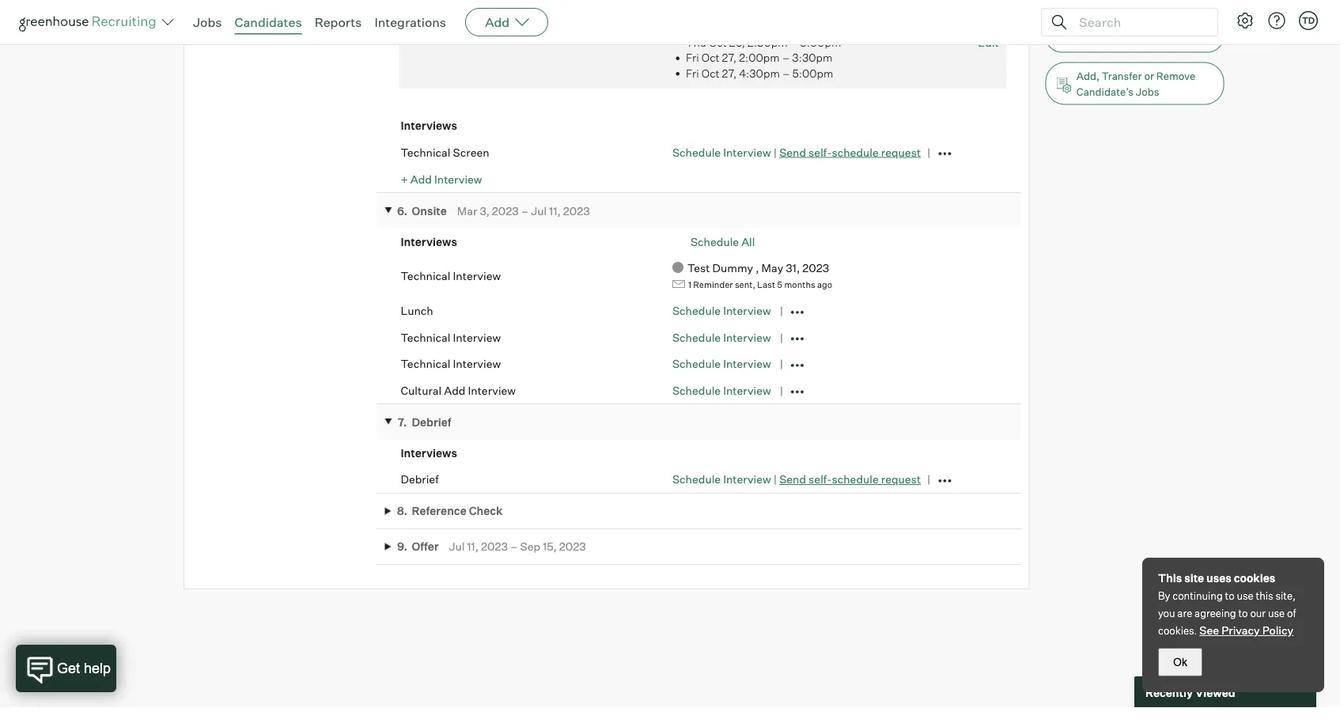 Task type: vqa. For each thing, say whether or not it's contained in the screenshot.
the 3:30pm
yes



Task type: locate. For each thing, give the bounding box(es) containing it.
1 vertical spatial technical interview
[[401, 330, 501, 344]]

0 vertical spatial interviews
[[401, 119, 457, 132]]

1 interviews from the top
[[401, 119, 457, 132]]

1 vertical spatial jul
[[449, 540, 465, 554]]

0 vertical spatial send
[[780, 145, 806, 159]]

+ add interview link
[[401, 172, 482, 186]]

2 send from the top
[[780, 472, 806, 486]]

schedule interview | send self-schedule request for debrief
[[673, 472, 921, 486]]

technical interview up the cultural add interview
[[401, 357, 501, 371]]

31,
[[786, 261, 800, 275]]

2 vertical spatial technical interview
[[401, 357, 501, 371]]

technical up cultural
[[401, 357, 451, 371]]

5:00pm
[[792, 66, 834, 80]]

0 vertical spatial 27,
[[722, 50, 737, 64]]

jul right offer
[[449, 540, 465, 554]]

self-
[[809, 145, 832, 159], [809, 472, 832, 486]]

technical down lunch
[[401, 330, 451, 344]]

jul
[[531, 204, 547, 217], [449, 540, 465, 554]]

technical interview down lunch
[[401, 330, 501, 344]]

1 send from the top
[[780, 145, 806, 159]]

schedule all link
[[691, 234, 755, 248]]

1 request from the top
[[881, 145, 921, 159]]

add as prospect to ...
[[1077, 30, 1179, 42]]

or
[[1145, 69, 1155, 82]]

11, right 3,
[[549, 204, 561, 217]]

you
[[1158, 607, 1176, 620]]

1 technical from the top
[[401, 145, 451, 159]]

15,
[[543, 540, 557, 554]]

send for technical screen
[[780, 145, 806, 159]]

schedule
[[832, 145, 879, 159], [832, 472, 879, 486]]

recently
[[1146, 685, 1193, 699]]

send self-schedule request link for debrief
[[780, 472, 921, 486]]

2:00pm
[[739, 50, 780, 64]]

onsite
[[412, 204, 447, 217]]

0 vertical spatial use
[[1237, 590, 1254, 602]]

0 vertical spatial oct
[[709, 35, 727, 49]]

schedule interview for fourth schedule interview link from the top of the page
[[673, 357, 771, 371]]

add right cultural
[[444, 383, 466, 397]]

3 technical from the top
[[401, 330, 451, 344]]

interviews
[[401, 119, 457, 132], [401, 234, 457, 248], [401, 446, 457, 460]]

debrief
[[412, 415, 452, 429], [401, 472, 439, 486]]

|
[[774, 145, 777, 159], [774, 472, 777, 486]]

td button
[[1299, 11, 1318, 30]]

0 vertical spatial schedule interview | send self-schedule request
[[673, 145, 921, 159]]

0 vertical spatial jobs
[[193, 14, 222, 30]]

2 vertical spatial interviews
[[401, 446, 457, 460]]

2 self- from the top
[[809, 472, 832, 486]]

0 vertical spatial technical interview
[[401, 269, 501, 283]]

site,
[[1276, 590, 1296, 602]]

interviews down "7. debrief"
[[401, 446, 457, 460]]

interview
[[723, 145, 771, 159], [434, 172, 482, 186], [453, 269, 501, 283], [723, 304, 771, 318], [453, 330, 501, 344], [723, 330, 771, 344], [453, 357, 501, 371], [723, 357, 771, 371], [468, 383, 516, 397], [723, 383, 771, 397], [723, 472, 771, 486]]

0 vertical spatial debrief
[[412, 415, 452, 429]]

ok
[[1174, 656, 1188, 668]]

add right 'times:'
[[485, 14, 510, 30]]

0 horizontal spatial 11,
[[467, 540, 479, 554]]

27, left 4:30pm
[[722, 66, 737, 80]]

0 vertical spatial fri
[[686, 50, 699, 64]]

1 vertical spatial schedule interview | send self-schedule request
[[673, 472, 921, 486]]

3 schedule interview from the top
[[673, 357, 771, 371]]

use left of
[[1268, 607, 1285, 620]]

of
[[1287, 607, 1296, 620]]

1
[[688, 279, 692, 289]]

0 horizontal spatial jul
[[449, 540, 465, 554]]

27,
[[722, 50, 737, 64], [722, 66, 737, 80]]

suggested times:
[[407, 21, 478, 31]]

schedule for second schedule interview link from the bottom of the page
[[673, 383, 721, 397]]

2 schedule interview | send self-schedule request from the top
[[673, 472, 921, 486]]

– up the 3:30pm
[[790, 35, 798, 49]]

1 vertical spatial request
[[881, 472, 921, 486]]

8. reference check
[[397, 504, 503, 518]]

0 vertical spatial self-
[[809, 145, 832, 159]]

schedule interview for second schedule interview link from the bottom of the page
[[673, 383, 771, 397]]

td
[[1302, 15, 1315, 26]]

1 horizontal spatial use
[[1268, 607, 1285, 620]]

2 | from the top
[[774, 472, 777, 486]]

see privacy policy
[[1200, 624, 1294, 637]]

to left ...
[[1158, 30, 1168, 42]]

ago
[[817, 279, 833, 289]]

0 vertical spatial |
[[774, 145, 777, 159]]

1 vertical spatial self-
[[809, 472, 832, 486]]

2 horizontal spatial to
[[1239, 607, 1248, 620]]

2 schedule from the top
[[832, 472, 879, 486]]

technical up + add interview
[[401, 145, 451, 159]]

jobs down or
[[1136, 85, 1160, 98]]

1 horizontal spatial to
[[1225, 590, 1235, 602]]

1 schedule interview | send self-schedule request from the top
[[673, 145, 921, 159]]

1 vertical spatial send self-schedule request link
[[780, 472, 921, 486]]

0 vertical spatial schedule
[[832, 145, 879, 159]]

mar
[[457, 204, 477, 217]]

use
[[1237, 590, 1254, 602], [1268, 607, 1285, 620]]

add inside add popup button
[[485, 14, 510, 30]]

2023
[[492, 204, 519, 217], [563, 204, 590, 217], [803, 261, 830, 275], [481, 540, 508, 554], [559, 540, 586, 554]]

1 vertical spatial fri
[[686, 66, 699, 80]]

candidates
[[235, 14, 302, 30]]

test dummy                , may 31, 2023 1 reminder sent, last 5 months ago
[[688, 261, 844, 289]]

1 vertical spatial interviews
[[401, 234, 457, 248]]

0 vertical spatial request
[[881, 145, 921, 159]]

2 schedule interview link from the top
[[673, 304, 771, 318]]

0 horizontal spatial to
[[1158, 30, 1168, 42]]

configure image
[[1236, 11, 1255, 30]]

1 schedule interview from the top
[[673, 304, 771, 318]]

1 send self-schedule request link from the top
[[780, 145, 921, 159]]

schedule interview | send self-schedule request
[[673, 145, 921, 159], [673, 472, 921, 486]]

–
[[790, 35, 798, 49], [782, 50, 790, 64], [783, 66, 790, 80], [521, 204, 529, 217], [510, 540, 518, 554]]

schedule interview for second schedule interview link
[[673, 304, 771, 318]]

| for debrief
[[774, 472, 777, 486]]

reminder
[[693, 279, 733, 289]]

3,
[[480, 204, 490, 217]]

schedule interview
[[673, 304, 771, 318], [673, 330, 771, 344], [673, 357, 771, 371], [673, 383, 771, 397]]

11, down check
[[467, 540, 479, 554]]

2 vertical spatial to
[[1239, 607, 1248, 620]]

1 horizontal spatial jobs
[[1136, 85, 1160, 98]]

interviews down onsite
[[401, 234, 457, 248]]

2 schedule interview from the top
[[673, 330, 771, 344]]

4 schedule interview from the top
[[673, 383, 771, 397]]

sep
[[520, 540, 541, 554]]

3 interviews from the top
[[401, 446, 457, 460]]

td button
[[1296, 8, 1322, 33]]

candidates link
[[235, 14, 302, 30]]

1 vertical spatial |
[[774, 472, 777, 486]]

add left as
[[1077, 30, 1097, 42]]

1 horizontal spatial 11,
[[549, 204, 561, 217]]

2 send self-schedule request link from the top
[[780, 472, 921, 486]]

2 technical interview from the top
[[401, 330, 501, 344]]

edit link
[[978, 35, 999, 49]]

technical interview
[[401, 269, 501, 283], [401, 330, 501, 344], [401, 357, 501, 371]]

our
[[1251, 607, 1266, 620]]

send
[[780, 145, 806, 159], [780, 472, 806, 486]]

1 vertical spatial 27,
[[722, 66, 737, 80]]

11,
[[549, 204, 561, 217], [467, 540, 479, 554]]

technical up lunch
[[401, 269, 451, 283]]

0 vertical spatial 11,
[[549, 204, 561, 217]]

technical screen
[[401, 145, 490, 159]]

debrief up "8."
[[401, 472, 439, 486]]

schedule interview for fourth schedule interview link from the bottom of the page
[[673, 330, 771, 344]]

6.
[[397, 204, 408, 217]]

1 vertical spatial to
[[1225, 590, 1235, 602]]

1 vertical spatial jobs
[[1136, 85, 1160, 98]]

0 horizontal spatial jobs
[[193, 14, 222, 30]]

jobs left candidates link
[[193, 14, 222, 30]]

8.
[[397, 504, 408, 518]]

3 technical interview from the top
[[401, 357, 501, 371]]

1 schedule from the top
[[832, 145, 879, 159]]

fri
[[686, 50, 699, 64], [686, 66, 699, 80]]

jul right 3,
[[531, 204, 547, 217]]

1 self- from the top
[[809, 145, 832, 159]]

schedule for fourth schedule interview link from the top of the page
[[673, 357, 721, 371]]

,
[[756, 261, 759, 275]]

technical interview up lunch
[[401, 269, 501, 283]]

2 27, from the top
[[722, 66, 737, 80]]

add,
[[1077, 69, 1100, 82]]

candidate's
[[1077, 85, 1134, 98]]

recently viewed
[[1146, 685, 1236, 699]]

self- for technical screen
[[809, 145, 832, 159]]

0 vertical spatial to
[[1158, 30, 1168, 42]]

cultural
[[401, 383, 442, 397]]

1 vertical spatial send
[[780, 472, 806, 486]]

0 horizontal spatial use
[[1237, 590, 1254, 602]]

0 vertical spatial send self-schedule request link
[[780, 145, 921, 159]]

send self-schedule request link for technical screen
[[780, 145, 921, 159]]

2 fri from the top
[[686, 66, 699, 80]]

remove
[[1157, 69, 1196, 82]]

2 request from the top
[[881, 472, 921, 486]]

interviews up technical screen
[[401, 119, 457, 132]]

are
[[1178, 607, 1193, 620]]

to down uses
[[1225, 590, 1235, 602]]

integrations link
[[375, 14, 446, 30]]

use left this
[[1237, 590, 1254, 602]]

0 vertical spatial jul
[[531, 204, 547, 217]]

1 27, from the top
[[722, 50, 737, 64]]

to left the our
[[1239, 607, 1248, 620]]

| for technical screen
[[774, 145, 777, 159]]

debrief right 7.
[[412, 415, 452, 429]]

2:30pm
[[748, 35, 788, 49]]

1 horizontal spatial jul
[[531, 204, 547, 217]]

1 | from the top
[[774, 145, 777, 159]]

lunch
[[401, 304, 433, 318]]

self- for debrief
[[809, 472, 832, 486]]

– right 3,
[[521, 204, 529, 217]]

screen
[[453, 145, 490, 159]]

add, transfer or remove candidate's jobs button
[[1046, 62, 1225, 105]]

27, down 26,
[[722, 50, 737, 64]]

request
[[881, 145, 921, 159], [881, 472, 921, 486]]

1 vertical spatial schedule
[[832, 472, 879, 486]]



Task type: describe. For each thing, give the bounding box(es) containing it.
uses
[[1207, 571, 1232, 585]]

this site uses cookies
[[1158, 571, 1276, 585]]

5
[[777, 279, 783, 289]]

+ add interview
[[401, 172, 482, 186]]

technical interview for fourth schedule interview link from the bottom of the page
[[401, 330, 501, 344]]

add right +
[[410, 172, 432, 186]]

see
[[1200, 624, 1220, 637]]

– right 4:30pm
[[783, 66, 790, 80]]

dummy
[[713, 261, 753, 275]]

jobs link
[[193, 14, 222, 30]]

cultural add interview
[[401, 383, 516, 397]]

may
[[762, 261, 784, 275]]

4 schedule interview link from the top
[[673, 357, 771, 371]]

request for debrief
[[881, 472, 921, 486]]

schedule interview | send self-schedule request for technical screen
[[673, 145, 921, 159]]

test
[[688, 261, 710, 275]]

6. onsite mar 3, 2023 – jul 11, 2023
[[397, 204, 590, 217]]

continuing
[[1173, 590, 1223, 602]]

1 vertical spatial oct
[[702, 50, 720, 64]]

1 technical interview from the top
[[401, 269, 501, 283]]

schedule for second schedule interview link
[[673, 304, 721, 318]]

9.
[[397, 540, 408, 554]]

2 technical from the top
[[401, 269, 451, 283]]

– left sep
[[510, 540, 518, 554]]

add button
[[465, 8, 549, 36]]

3:00pm
[[800, 35, 841, 49]]

7. debrief
[[398, 415, 452, 429]]

by continuing to use this site, you are agreeing to our use of cookies.
[[1158, 590, 1296, 637]]

schedule for fourth schedule interview link from the bottom of the page
[[673, 330, 721, 344]]

schedule for technical screen
[[832, 145, 879, 159]]

reports
[[315, 14, 362, 30]]

integrations
[[375, 14, 446, 30]]

as
[[1099, 30, 1110, 42]]

26,
[[729, 35, 745, 49]]

last
[[758, 279, 775, 289]]

3:30pm
[[792, 50, 833, 64]]

policy
[[1263, 624, 1294, 637]]

request for technical screen
[[881, 145, 921, 159]]

cookies
[[1234, 571, 1276, 585]]

4 technical from the top
[[401, 357, 451, 371]]

privacy
[[1222, 624, 1260, 637]]

months
[[785, 279, 816, 289]]

1 vertical spatial debrief
[[401, 472, 439, 486]]

check
[[469, 504, 503, 518]]

edit
[[978, 35, 999, 49]]

all
[[742, 234, 755, 248]]

greenhouse recruiting image
[[19, 13, 161, 32]]

send for debrief
[[780, 472, 806, 486]]

1 vertical spatial use
[[1268, 607, 1285, 620]]

7.
[[398, 415, 407, 429]]

technical interview for fourth schedule interview link from the top of the page
[[401, 357, 501, 371]]

see privacy policy link
[[1200, 624, 1294, 637]]

1 schedule interview link from the top
[[673, 145, 771, 159]]

site
[[1185, 571, 1205, 585]]

viewed
[[1196, 685, 1236, 699]]

add inside add as prospect to ... button
[[1077, 30, 1097, 42]]

2 vertical spatial oct
[[702, 66, 720, 80]]

4:30pm
[[739, 66, 780, 80]]

5 schedule interview link from the top
[[673, 383, 771, 397]]

2 interviews from the top
[[401, 234, 457, 248]]

1 vertical spatial 11,
[[467, 540, 479, 554]]

1 fri from the top
[[686, 50, 699, 64]]

jobs inside add, transfer or remove candidate's jobs
[[1136, 85, 1160, 98]]

schedule for debrief
[[832, 472, 879, 486]]

prospect
[[1112, 30, 1156, 42]]

2023 inside the test dummy                , may 31, 2023 1 reminder sent, last 5 months ago
[[803, 261, 830, 275]]

ok button
[[1158, 648, 1203, 677]]

agreeing
[[1195, 607, 1237, 620]]

transfer
[[1102, 69, 1142, 82]]

9. offer jul 11, 2023 – sep 15, 2023
[[397, 540, 586, 554]]

add, transfer or remove candidate's jobs
[[1077, 69, 1196, 98]]

this
[[1256, 590, 1274, 602]]

cookies.
[[1158, 624, 1198, 637]]

thu oct 26, 2:30pm – 3:00pm fri oct 27, 2:00pm – 3:30pm fri oct 27, 4:30pm – 5:00pm
[[686, 35, 841, 80]]

to inside add as prospect to ... button
[[1158, 30, 1168, 42]]

6 schedule interview link from the top
[[673, 472, 771, 486]]

add as prospect to ... button
[[1046, 19, 1225, 53]]

by
[[1158, 590, 1171, 602]]

...
[[1170, 30, 1179, 42]]

+
[[401, 172, 408, 186]]

suggested
[[407, 21, 449, 31]]

Search text field
[[1075, 11, 1204, 34]]

times:
[[451, 21, 478, 31]]

sent,
[[735, 279, 756, 289]]

thu
[[686, 35, 707, 49]]

this
[[1158, 571, 1182, 585]]

– down 2:30pm
[[782, 50, 790, 64]]

3 schedule interview link from the top
[[673, 330, 771, 344]]

reference
[[412, 504, 467, 518]]

schedule all
[[691, 234, 755, 248]]

offer
[[412, 540, 439, 554]]

schedule for schedule all link
[[691, 234, 739, 248]]

reports link
[[315, 14, 362, 30]]



